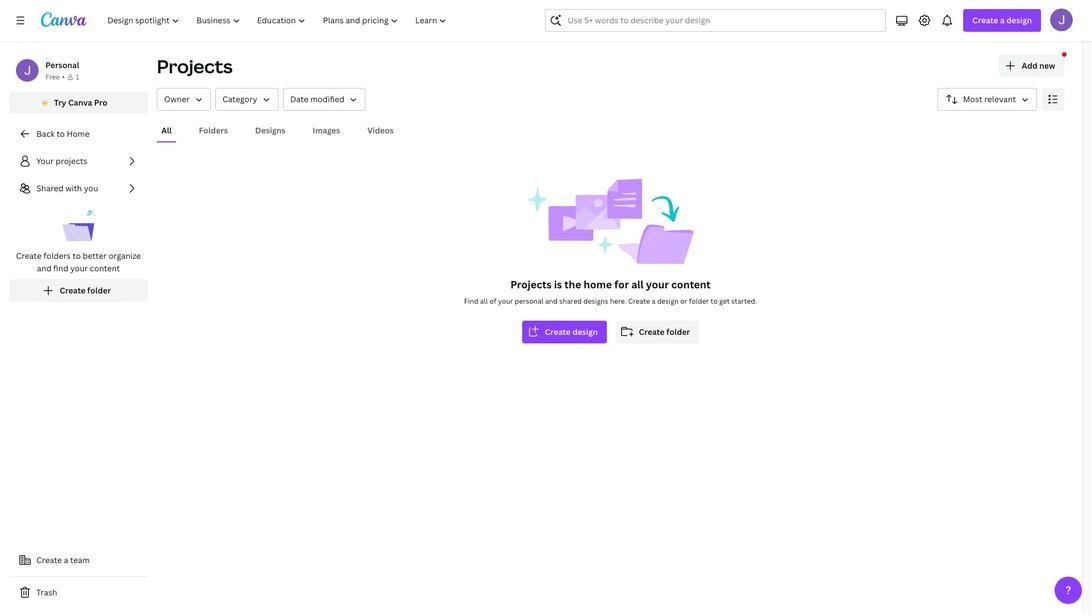 Task type: describe. For each thing, give the bounding box(es) containing it.
find
[[53, 263, 68, 274]]

1
[[76, 72, 79, 82]]

your projects
[[36, 156, 87, 167]]

find
[[464, 297, 479, 306]]

folder for the right create folder button
[[667, 327, 690, 338]]

design inside dropdown button
[[1007, 15, 1032, 26]]

your projects link
[[9, 150, 148, 173]]

create a design button
[[964, 9, 1041, 32]]

date modified
[[290, 94, 345, 105]]

pro
[[94, 97, 107, 108]]

try
[[54, 97, 66, 108]]

top level navigation element
[[100, 9, 457, 32]]

all button
[[157, 120, 176, 142]]

folder inside projects is the home for all your content find all of your personal and shared designs here. create a design or folder to get started.
[[689, 297, 709, 306]]

personal
[[515, 297, 544, 306]]

shared with you
[[36, 183, 98, 194]]

relevant
[[985, 94, 1016, 105]]

to inside create folders to better organize and find your content
[[73, 251, 81, 261]]

content inside projects is the home for all your content find all of your personal and shared designs here. create a design or folder to get started.
[[672, 278, 711, 292]]

projects
[[56, 156, 87, 167]]

started.
[[732, 297, 757, 306]]

designs button
[[251, 120, 290, 142]]

try canva pro
[[54, 97, 107, 108]]

create a team
[[36, 555, 90, 566]]

back to home link
[[9, 123, 148, 146]]

0 vertical spatial all
[[632, 278, 644, 292]]

add new button
[[999, 55, 1065, 77]]

free
[[45, 72, 60, 82]]

0 horizontal spatial all
[[480, 297, 488, 306]]

content inside create folders to better organize and find your content
[[90, 263, 120, 274]]

to inside projects is the home for all your content find all of your personal and shared designs here. create a design or folder to get started.
[[711, 297, 718, 306]]

get
[[720, 297, 730, 306]]

create folder for create folder button to the left
[[60, 285, 111, 296]]

Date modified button
[[283, 88, 366, 111]]

folders
[[43, 251, 71, 261]]

most relevant
[[963, 94, 1016, 105]]

personal
[[45, 60, 79, 70]]

images button
[[308, 120, 345, 142]]

create design
[[545, 327, 598, 338]]

modified
[[310, 94, 345, 105]]

with
[[65, 183, 82, 194]]

•
[[62, 72, 65, 82]]

back to home
[[36, 128, 90, 139]]

shared
[[36, 183, 64, 194]]

owner
[[164, 94, 190, 105]]

and inside create folders to better organize and find your content
[[37, 263, 51, 274]]

and inside projects is the home for all your content find all of your personal and shared designs here. create a design or folder to get started.
[[545, 297, 558, 306]]

design inside projects is the home for all your content find all of your personal and shared designs here. create a design or folder to get started.
[[657, 297, 679, 306]]

0 horizontal spatial create folder button
[[9, 280, 148, 302]]

back
[[36, 128, 55, 139]]

try canva pro button
[[9, 92, 148, 114]]

projects for projects
[[157, 54, 233, 78]]

for
[[615, 278, 629, 292]]

create inside dropdown button
[[973, 15, 999, 26]]

images
[[313, 125, 340, 136]]

Search search field
[[568, 10, 864, 31]]

your
[[36, 156, 54, 167]]

1 horizontal spatial your
[[498, 297, 513, 306]]

team
[[70, 555, 90, 566]]

a for team
[[64, 555, 68, 566]]

jacob simon image
[[1051, 9, 1073, 31]]



Task type: vqa. For each thing, say whether or not it's contained in the screenshot.
the print
no



Task type: locate. For each thing, give the bounding box(es) containing it.
design left the "or"
[[657, 297, 679, 306]]

1 vertical spatial projects
[[511, 278, 552, 292]]

a inside button
[[64, 555, 68, 566]]

2 horizontal spatial design
[[1007, 15, 1032, 26]]

home
[[584, 278, 612, 292]]

your inside create folders to better organize and find your content
[[70, 263, 88, 274]]

create folder button down find at the top of the page
[[9, 280, 148, 302]]

most
[[963, 94, 983, 105]]

category
[[223, 94, 257, 105]]

shared with you link
[[9, 177, 148, 200]]

designs
[[584, 297, 609, 306]]

0 vertical spatial content
[[90, 263, 120, 274]]

1 vertical spatial folder
[[689, 297, 709, 306]]

0 vertical spatial create folder
[[60, 285, 111, 296]]

folders button
[[194, 120, 233, 142]]

the
[[565, 278, 581, 292]]

trash link
[[9, 582, 148, 605]]

0 vertical spatial folder
[[87, 285, 111, 296]]

1 vertical spatial create folder
[[639, 327, 690, 338]]

designs
[[255, 125, 286, 136]]

a left the team
[[64, 555, 68, 566]]

0 horizontal spatial create folder
[[60, 285, 111, 296]]

a
[[1001, 15, 1005, 26], [652, 297, 656, 306], [64, 555, 68, 566]]

create inside create folders to better organize and find your content
[[16, 251, 42, 261]]

0 horizontal spatial design
[[573, 327, 598, 338]]

folder right the "or"
[[689, 297, 709, 306]]

1 horizontal spatial all
[[632, 278, 644, 292]]

free •
[[45, 72, 65, 82]]

a inside dropdown button
[[1001, 15, 1005, 26]]

date
[[290, 94, 309, 105]]

1 horizontal spatial content
[[672, 278, 711, 292]]

content
[[90, 263, 120, 274], [672, 278, 711, 292]]

list
[[9, 150, 148, 302]]

you
[[84, 183, 98, 194]]

a inside projects is the home for all your content find all of your personal and shared designs here. create a design or folder to get started.
[[652, 297, 656, 306]]

1 vertical spatial create folder button
[[616, 321, 699, 344]]

0 horizontal spatial content
[[90, 263, 120, 274]]

projects up personal
[[511, 278, 552, 292]]

1 horizontal spatial to
[[73, 251, 81, 261]]

folder down the "or"
[[667, 327, 690, 338]]

create folder inside list
[[60, 285, 111, 296]]

create folder down the "or"
[[639, 327, 690, 338]]

list containing your projects
[[9, 150, 148, 302]]

to inside "link"
[[57, 128, 65, 139]]

0 vertical spatial create folder button
[[9, 280, 148, 302]]

create folder button down the "or"
[[616, 321, 699, 344]]

a up add new dropdown button
[[1001, 15, 1005, 26]]

1 vertical spatial your
[[646, 278, 669, 292]]

projects
[[157, 54, 233, 78], [511, 278, 552, 292]]

0 horizontal spatial your
[[70, 263, 88, 274]]

projects is the home for all your content find all of your personal and shared designs here. create a design or folder to get started.
[[464, 278, 757, 306]]

None search field
[[545, 9, 886, 32]]

a left the "or"
[[652, 297, 656, 306]]

2 vertical spatial folder
[[667, 327, 690, 338]]

all left of on the left top of the page
[[480, 297, 488, 306]]

0 vertical spatial your
[[70, 263, 88, 274]]

0 horizontal spatial a
[[64, 555, 68, 566]]

2 vertical spatial design
[[573, 327, 598, 338]]

to left get
[[711, 297, 718, 306]]

folder
[[87, 285, 111, 296], [689, 297, 709, 306], [667, 327, 690, 338]]

2 vertical spatial a
[[64, 555, 68, 566]]

create folder for the right create folder button
[[639, 327, 690, 338]]

1 horizontal spatial create folder button
[[616, 321, 699, 344]]

1 vertical spatial to
[[73, 251, 81, 261]]

create inside projects is the home for all your content find all of your personal and shared designs here. create a design or folder to get started.
[[628, 297, 650, 306]]

create folder
[[60, 285, 111, 296], [639, 327, 690, 338]]

1 vertical spatial a
[[652, 297, 656, 306]]

0 horizontal spatial and
[[37, 263, 51, 274]]

all right for
[[632, 278, 644, 292]]

0 vertical spatial to
[[57, 128, 65, 139]]

or
[[681, 297, 688, 306]]

0 vertical spatial design
[[1007, 15, 1032, 26]]

a for design
[[1001, 15, 1005, 26]]

here.
[[610, 297, 627, 306]]

folder for create folder button to the left
[[87, 285, 111, 296]]

create folder down create folders to better organize and find your content
[[60, 285, 111, 296]]

is
[[554, 278, 562, 292]]

trash
[[36, 588, 57, 599]]

add new
[[1022, 60, 1056, 71]]

design down designs
[[573, 327, 598, 338]]

better
[[83, 251, 107, 261]]

to
[[57, 128, 65, 139], [73, 251, 81, 261], [711, 297, 718, 306]]

your
[[70, 263, 88, 274], [646, 278, 669, 292], [498, 297, 513, 306]]

create a team button
[[9, 550, 148, 572]]

0 vertical spatial and
[[37, 263, 51, 274]]

projects up owner button
[[157, 54, 233, 78]]

1 vertical spatial design
[[657, 297, 679, 306]]

all
[[632, 278, 644, 292], [480, 297, 488, 306]]

0 vertical spatial projects
[[157, 54, 233, 78]]

1 horizontal spatial and
[[545, 297, 558, 306]]

2 horizontal spatial your
[[646, 278, 669, 292]]

add
[[1022, 60, 1038, 71]]

1 vertical spatial and
[[545, 297, 558, 306]]

0 horizontal spatial to
[[57, 128, 65, 139]]

1 vertical spatial all
[[480, 297, 488, 306]]

2 horizontal spatial to
[[711, 297, 718, 306]]

and left find at the top of the page
[[37, 263, 51, 274]]

create
[[973, 15, 999, 26], [16, 251, 42, 261], [60, 285, 85, 296], [628, 297, 650, 306], [545, 327, 571, 338], [639, 327, 665, 338], [36, 555, 62, 566]]

1 horizontal spatial projects
[[511, 278, 552, 292]]

Owner button
[[157, 88, 211, 111]]

1 horizontal spatial create folder
[[639, 327, 690, 338]]

and
[[37, 263, 51, 274], [545, 297, 558, 306]]

create inside button
[[545, 327, 571, 338]]

to left better at the top
[[73, 251, 81, 261]]

videos button
[[363, 120, 398, 142]]

organize
[[109, 251, 141, 261]]

shared
[[559, 297, 582, 306]]

1 horizontal spatial a
[[652, 297, 656, 306]]

design inside button
[[573, 327, 598, 338]]

new
[[1040, 60, 1056, 71]]

canva
[[68, 97, 92, 108]]

design left jacob simon image at right top
[[1007, 15, 1032, 26]]

create a design
[[973, 15, 1032, 26]]

2 horizontal spatial a
[[1001, 15, 1005, 26]]

content up the "or"
[[672, 278, 711, 292]]

folder down better at the top
[[87, 285, 111, 296]]

Category button
[[215, 88, 278, 111]]

your right of on the left top of the page
[[498, 297, 513, 306]]

of
[[490, 297, 497, 306]]

and down the is
[[545, 297, 558, 306]]

1 vertical spatial content
[[672, 278, 711, 292]]

folders
[[199, 125, 228, 136]]

your right find at the top of the page
[[70, 263, 88, 274]]

2 vertical spatial your
[[498, 297, 513, 306]]

Sort by button
[[938, 88, 1037, 111]]

2 vertical spatial to
[[711, 297, 718, 306]]

1 horizontal spatial design
[[657, 297, 679, 306]]

content down better at the top
[[90, 263, 120, 274]]

create design button
[[522, 321, 607, 344]]

videos
[[368, 125, 394, 136]]

create folders to better organize and find your content
[[16, 251, 141, 274]]

0 vertical spatial a
[[1001, 15, 1005, 26]]

your right for
[[646, 278, 669, 292]]

projects for projects is the home for all your content find all of your personal and shared designs here. create a design or folder to get started.
[[511, 278, 552, 292]]

to right back
[[57, 128, 65, 139]]

design
[[1007, 15, 1032, 26], [657, 297, 679, 306], [573, 327, 598, 338]]

0 horizontal spatial projects
[[157, 54, 233, 78]]

all
[[161, 125, 172, 136]]

projects inside projects is the home for all your content find all of your personal and shared designs here. create a design or folder to get started.
[[511, 278, 552, 292]]

create folder button
[[9, 280, 148, 302], [616, 321, 699, 344]]

home
[[67, 128, 90, 139]]



